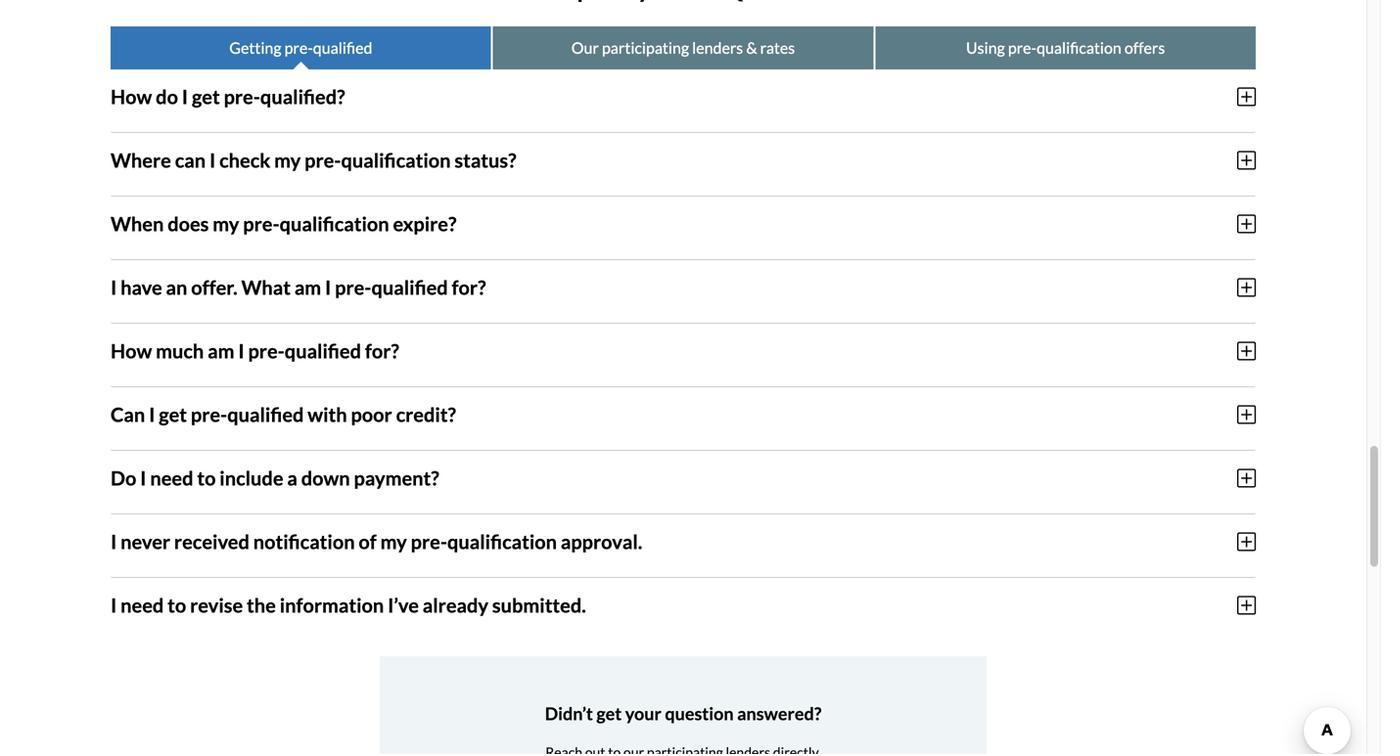 Task type: describe. For each thing, give the bounding box(es) containing it.
plus square image inside how do i get pre-qualified? button
[[1237, 86, 1256, 108]]

pre- right of
[[411, 531, 447, 554]]

when does my pre-qualification expire?
[[111, 213, 457, 236]]

&
[[746, 38, 757, 57]]

an
[[166, 276, 187, 300]]

qualified left with
[[227, 403, 304, 427]]

offers
[[1125, 38, 1165, 57]]

do i need to include a down payment?
[[111, 467, 439, 491]]

pre- down what
[[248, 340, 285, 363]]

your
[[625, 703, 662, 725]]

down
[[301, 467, 350, 491]]

do
[[111, 467, 136, 491]]

our
[[571, 38, 599, 57]]

have
[[121, 276, 162, 300]]

i inside button
[[140, 467, 146, 491]]

qualified inside button
[[371, 276, 448, 300]]

didn't
[[545, 703, 593, 725]]

didn't get your question answered?
[[545, 703, 822, 725]]

when does my pre-qualification expire? button
[[111, 197, 1256, 252]]

qualified?
[[260, 85, 345, 109]]

plus square image for status?
[[1237, 150, 1256, 171]]

1 horizontal spatial get
[[192, 85, 220, 109]]

pre- down qualified?
[[305, 149, 341, 172]]

already
[[423, 594, 489, 618]]

where can i check my pre-qualification status?
[[111, 149, 516, 172]]

getting pre-qualified tab panel
[[111, 70, 1256, 641]]

am inside button
[[208, 340, 234, 363]]

getting
[[229, 38, 281, 57]]

status?
[[455, 149, 516, 172]]

can
[[111, 403, 145, 427]]

i need to revise the information i've already submitted. button
[[111, 579, 1256, 633]]

to inside 'button'
[[168, 594, 186, 618]]

information
[[280, 594, 384, 618]]

question
[[665, 703, 734, 725]]

how for how much am i pre-qualified for?
[[111, 340, 152, 363]]

2 horizontal spatial get
[[596, 703, 622, 725]]

frequently asked questions tab list
[[111, 27, 1256, 70]]

when
[[111, 213, 164, 236]]

of
[[359, 531, 377, 554]]

using
[[966, 38, 1005, 57]]

plus square image inside when does my pre-qualification expire? button
[[1237, 214, 1256, 235]]

never
[[121, 531, 170, 554]]

0 horizontal spatial my
[[213, 213, 239, 236]]

getting pre-qualified
[[229, 38, 372, 57]]



Task type: locate. For each thing, give the bounding box(es) containing it.
poor
[[351, 403, 392, 427]]

i have an offer. what am i pre-qualified for?
[[111, 276, 486, 300]]

lenders
[[692, 38, 743, 57]]

1 how from the top
[[111, 85, 152, 109]]

plus square image inside where can i check my pre-qualification status? button
[[1237, 150, 1256, 171]]

participating
[[602, 38, 689, 57]]

submitted.
[[492, 594, 586, 618]]

my
[[274, 149, 301, 172], [213, 213, 239, 236], [380, 531, 407, 554]]

5 plus square image from the top
[[1237, 532, 1256, 553]]

to left revise
[[168, 594, 186, 618]]

pre- up what
[[243, 213, 280, 236]]

1 vertical spatial for?
[[365, 340, 399, 363]]

my right does
[[213, 213, 239, 236]]

plus square image
[[1237, 86, 1256, 108], [1237, 214, 1256, 235], [1237, 277, 1256, 299], [1237, 341, 1256, 362], [1237, 532, 1256, 553], [1237, 595, 1256, 617]]

qualification left offers
[[1037, 38, 1122, 57]]

the
[[247, 594, 276, 618]]

plus square image inside i have an offer. what am i pre-qualified for? button
[[1237, 277, 1256, 299]]

1 vertical spatial need
[[121, 594, 164, 618]]

2 plus square image from the top
[[1237, 214, 1256, 235]]

plus square image for credit?
[[1237, 404, 1256, 426]]

plus square image inside do i need to include a down payment? button
[[1237, 468, 1256, 490]]

1 vertical spatial plus square image
[[1237, 404, 1256, 426]]

what
[[241, 276, 291, 300]]

offer.
[[191, 276, 237, 300]]

where
[[111, 149, 171, 172]]

i need to revise the information i've already submitted.
[[111, 594, 586, 618]]

with
[[308, 403, 347, 427]]

qualified
[[313, 38, 372, 57], [371, 276, 448, 300], [285, 340, 361, 363], [227, 403, 304, 427]]

pre- down the getting
[[224, 85, 260, 109]]

answered?
[[737, 703, 822, 725]]

credit?
[[396, 403, 456, 427]]

1 vertical spatial my
[[213, 213, 239, 236]]

received
[[174, 531, 250, 554]]

i never received notification of my pre-qualification approval. button
[[111, 515, 1256, 570]]

0 vertical spatial plus square image
[[1237, 150, 1256, 171]]

does
[[168, 213, 209, 236]]

using pre-qualification offers
[[966, 38, 1165, 57]]

i never received notification of my pre-qualification approval.
[[111, 531, 642, 554]]

plus square image inside can i get pre-qualified with poor credit? button
[[1237, 404, 1256, 426]]

using pre-qualification offers button
[[875, 27, 1256, 70]]

1 horizontal spatial for?
[[452, 276, 486, 300]]

to inside button
[[197, 467, 216, 491]]

do i need to include a down payment? button
[[111, 451, 1256, 506]]

qualification down where can i check my pre-qualification status?
[[280, 213, 389, 236]]

qualified inside "button"
[[313, 38, 372, 57]]

am inside button
[[294, 276, 321, 300]]

get left your
[[596, 703, 622, 725]]

0 vertical spatial how
[[111, 85, 152, 109]]

2 vertical spatial get
[[596, 703, 622, 725]]

a
[[287, 467, 297, 491]]

2 how from the top
[[111, 340, 152, 363]]

6 plus square image from the top
[[1237, 595, 1256, 617]]

how much am i pre-qualified for?
[[111, 340, 399, 363]]

need
[[150, 467, 193, 491], [121, 594, 164, 618]]

notification
[[253, 531, 355, 554]]

check
[[219, 149, 270, 172]]

2 plus square image from the top
[[1237, 404, 1256, 426]]

plus square image for pre-
[[1237, 532, 1256, 553]]

qualification up 'submitted.'
[[447, 531, 557, 554]]

revise
[[190, 594, 243, 618]]

1 vertical spatial how
[[111, 340, 152, 363]]

to left "include"
[[197, 467, 216, 491]]

for? inside button
[[452, 276, 486, 300]]

how
[[111, 85, 152, 109], [111, 340, 152, 363]]

0 horizontal spatial to
[[168, 594, 186, 618]]

plus square image for for?
[[1237, 341, 1256, 362]]

plus square image inside the i never received notification of my pre-qualification approval. button
[[1237, 532, 1256, 553]]

3 plus square image from the top
[[1237, 277, 1256, 299]]

plus square image for i
[[1237, 277, 1256, 299]]

2 vertical spatial plus square image
[[1237, 468, 1256, 490]]

1 vertical spatial to
[[168, 594, 186, 618]]

how do i get pre-qualified?
[[111, 85, 345, 109]]

0 vertical spatial my
[[274, 149, 301, 172]]

expire?
[[393, 213, 457, 236]]

3 plus square image from the top
[[1237, 468, 1256, 490]]

plus square image inside the i need to revise the information i've already submitted. 'button'
[[1237, 595, 1256, 617]]

0 horizontal spatial for?
[[365, 340, 399, 363]]

pre- right what
[[335, 276, 371, 300]]

pre- inside button
[[335, 276, 371, 300]]

qualification
[[1037, 38, 1122, 57], [341, 149, 451, 172], [280, 213, 389, 236], [447, 531, 557, 554]]

can
[[175, 149, 206, 172]]

get right can
[[159, 403, 187, 427]]

plus square image for i've
[[1237, 595, 1256, 617]]

for? up poor
[[365, 340, 399, 363]]

i've
[[388, 594, 419, 618]]

4 plus square image from the top
[[1237, 341, 1256, 362]]

0 horizontal spatial get
[[159, 403, 187, 427]]

how for how do i get pre-qualified?
[[111, 85, 152, 109]]

much
[[156, 340, 204, 363]]

qualified up qualified?
[[313, 38, 372, 57]]

our participating lenders & rates
[[571, 38, 795, 57]]

pre- right using
[[1008, 38, 1037, 57]]

qualified down expire?
[[371, 276, 448, 300]]

0 vertical spatial for?
[[452, 276, 486, 300]]

need inside button
[[150, 467, 193, 491]]

0 horizontal spatial am
[[208, 340, 234, 363]]

1 vertical spatial am
[[208, 340, 234, 363]]

do
[[156, 85, 178, 109]]

my right the check
[[274, 149, 301, 172]]

1 horizontal spatial am
[[294, 276, 321, 300]]

pre- down much at the left of page
[[191, 403, 227, 427]]

1 plus square image from the top
[[1237, 86, 1256, 108]]

plus square image
[[1237, 150, 1256, 171], [1237, 404, 1256, 426], [1237, 468, 1256, 490]]

get
[[192, 85, 220, 109], [159, 403, 187, 427], [596, 703, 622, 725]]

am
[[294, 276, 321, 300], [208, 340, 234, 363]]

i inside 'button'
[[111, 594, 117, 618]]

how much am i pre-qualified for? button
[[111, 324, 1256, 379]]

get right do at left
[[192, 85, 220, 109]]

for? down expire?
[[452, 276, 486, 300]]

our participating lenders & rates button
[[493, 27, 874, 70]]

plus square image inside the how much am i pre-qualified for? button
[[1237, 341, 1256, 362]]

2 horizontal spatial my
[[380, 531, 407, 554]]

for? inside button
[[365, 340, 399, 363]]

where can i check my pre-qualification status? button
[[111, 133, 1256, 188]]

pre- right the getting
[[284, 38, 313, 57]]

0 vertical spatial to
[[197, 467, 216, 491]]

am right what
[[294, 276, 321, 300]]

how left do at left
[[111, 85, 152, 109]]

i
[[182, 85, 188, 109], [209, 149, 216, 172], [111, 276, 117, 300], [325, 276, 331, 300], [238, 340, 244, 363], [149, 403, 155, 427], [140, 467, 146, 491], [111, 531, 117, 554], [111, 594, 117, 618]]

my right of
[[380, 531, 407, 554]]

qualification inside frequently asked questions tab list
[[1037, 38, 1122, 57]]

rates
[[760, 38, 795, 57]]

getting pre-qualified button
[[111, 27, 491, 70]]

for?
[[452, 276, 486, 300], [365, 340, 399, 363]]

0 vertical spatial get
[[192, 85, 220, 109]]

am right much at the left of page
[[208, 340, 234, 363]]

can i get pre-qualified with poor credit?
[[111, 403, 456, 427]]

need right do
[[150, 467, 193, 491]]

how left much at the left of page
[[111, 340, 152, 363]]

plus square image for payment?
[[1237, 468, 1256, 490]]

need inside 'button'
[[121, 594, 164, 618]]

to
[[197, 467, 216, 491], [168, 594, 186, 618]]

can i get pre-qualified with poor credit? button
[[111, 388, 1256, 443]]

need down never
[[121, 594, 164, 618]]

payment?
[[354, 467, 439, 491]]

2 vertical spatial my
[[380, 531, 407, 554]]

1 horizontal spatial my
[[274, 149, 301, 172]]

pre-
[[284, 38, 313, 57], [1008, 38, 1037, 57], [224, 85, 260, 109], [305, 149, 341, 172], [243, 213, 280, 236], [335, 276, 371, 300], [248, 340, 285, 363], [191, 403, 227, 427], [411, 531, 447, 554]]

1 horizontal spatial to
[[197, 467, 216, 491]]

0 vertical spatial am
[[294, 276, 321, 300]]

0 vertical spatial need
[[150, 467, 193, 491]]

qualification up expire?
[[341, 149, 451, 172]]

approval.
[[561, 531, 642, 554]]

how do i get pre-qualified? button
[[111, 70, 1256, 124]]

i have an offer. what am i pre-qualified for? button
[[111, 261, 1256, 315]]

1 plus square image from the top
[[1237, 150, 1256, 171]]

1 vertical spatial get
[[159, 403, 187, 427]]

pre- inside "button"
[[284, 38, 313, 57]]

qualified up with
[[285, 340, 361, 363]]

include
[[220, 467, 283, 491]]



Task type: vqa. For each thing, say whether or not it's contained in the screenshot.
WHERE
yes



